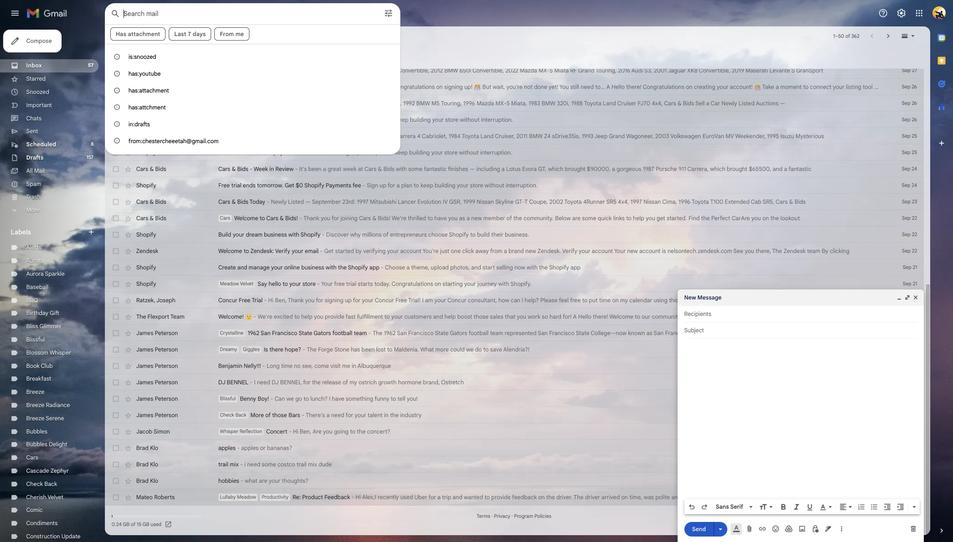 Task type: vqa. For each thing, say whether or not it's contained in the screenshot.


Task type: describe. For each thing, give the bounding box(es) containing it.
0 horizontal spatial auctions
[[319, 148, 344, 156]]

1 horizontal spatial we
[[518, 385, 527, 393]]

western
[[889, 367, 913, 375]]

cars link
[[29, 505, 43, 513]]

your left journey
[[516, 312, 529, 320]]

- right step!
[[433, 93, 436, 101]]

benjamin
[[243, 403, 269, 411]]

concur free trial - hi ben, thank you for signing up for your concur free trial! i am your concur consultant, how can i help? please feel free to put time on my calendar using this link - book a meeting with me drift
[[243, 330, 856, 338]]

0 vertical spatial thank
[[337, 239, 355, 247]]

1 horizontal spatial get
[[360, 275, 371, 283]]

the left lookout
[[857, 239, 866, 247]]

boost
[[508, 348, 525, 356]]

13 row from the top
[[117, 307, 954, 325]]

the left release at the bottom
[[347, 421, 356, 429]]

peterson for blissful benny boy! - can we go to lunch? i have something funny to tell you!
[[172, 440, 198, 448]]

congratulations for creating
[[715, 93, 761, 101]]

concert
[[296, 476, 319, 484]]

stone
[[372, 385, 388, 393]]

dreamy
[[245, 385, 264, 392]]

1 horizontal spatial some
[[454, 184, 470, 192]]

1 zendesk from the left
[[151, 275, 176, 283]]

to left the zendesk:
[[271, 275, 277, 283]]

upload
[[479, 294, 499, 302]]

search refinement toolbar list box
[[117, 27, 445, 48]]

check back link
[[29, 534, 64, 542]]

2002
[[611, 221, 626, 229]]

1 francisco from the left
[[302, 367, 331, 375]]

newly down tomorrow.
[[301, 221, 319, 229]]

need right still
[[646, 93, 660, 101]]

eurovan
[[781, 148, 805, 156]]

james for blissful benny boy! - can we go to lunch? i have something funny to tell you!
[[151, 440, 171, 448]]

up up mitsubishi
[[422, 202, 429, 210]]

3 cars & bids from the top
[[151, 148, 185, 156]]

september for 26th:
[[347, 111, 379, 119]]

(f
[[950, 367, 954, 375]]

157
[[96, 172, 104, 178]]

your left listin
[[926, 93, 939, 101]]

2 dj from the left
[[302, 421, 310, 429]]

18 row from the top
[[117, 398, 954, 416]]

bmw left 650i
[[494, 75, 509, 83]]

- right bars
[[335, 458, 338, 466]]

1990
[[397, 75, 410, 83]]

0 vertical spatial 911
[[430, 148, 439, 156]]

1 horizontal spatial more
[[279, 458, 293, 466]]

welcome!
[[243, 348, 273, 356]]

birthday gift
[[29, 345, 66, 353]]

september for 27th:
[[347, 75, 379, 83]]

mx- inside newly listed — september 27th: 1990 bmw 325i convertible, 2012 bmw 650i convertible, 2022 mazda mx-5 miata rf grand touring, 2016 audi s3, 2001 jaguar xk8 convertible, 2019 maserati levante s gransport link
[[599, 75, 611, 83]]

simon
[[171, 476, 189, 484]]

toyota left the t100
[[769, 221, 788, 229]]

alerts
[[29, 272, 46, 280]]

- right ended
[[375, 166, 378, 174]]

i right lunch?
[[366, 440, 367, 448]]

2 bennel from the left
[[311, 421, 335, 429]]

2 vertical spatial welcome
[[678, 348, 704, 356]]

1 horizontal spatial free
[[372, 312, 383, 320]]

none search field containing has:attachment
[[117, 4, 445, 172]]

fulfillment
[[397, 348, 426, 356]]

on right put
[[681, 330, 688, 338]]

your inside row
[[480, 129, 493, 137]]

evolution
[[464, 221, 491, 229]]

i
[[272, 513, 273, 521]]

- left long
[[292, 403, 295, 411]]

your down cabriolet,
[[480, 166, 492, 174]]

with up how
[[554, 312, 566, 320]]

radiance
[[51, 447, 78, 455]]

there,
[[840, 275, 857, 283]]

1 bids! from the left
[[317, 239, 331, 247]]

0 vertical spatial signing
[[494, 93, 515, 101]]

1 cars & bids from the top
[[151, 75, 185, 83]]

your down 'finishes'
[[508, 202, 521, 210]]

hi for concert
[[326, 476, 332, 484]]

with up online
[[321, 257, 333, 265]]

to right lost
[[430, 385, 436, 393]]

moment
[[868, 93, 891, 101]]

1 trail from the left
[[243, 513, 254, 521]]

0 horizontal spatial there!
[[659, 348, 676, 356]]

1 gators from the left
[[349, 367, 368, 375]]

1 nissan from the left
[[530, 221, 549, 229]]

crystalline 1962 san francisco state gators football team - the 1962 san francisco state gators football team represented san francisco state college—now known as san francisco state university—as a member of the far western conference (f
[[245, 367, 954, 375]]

to up 'lancer'
[[460, 202, 466, 210]]

you
[[622, 93, 632, 101]]

- left i
[[267, 513, 270, 521]]

meadow
[[245, 312, 266, 319]]

0 horizontal spatial those
[[303, 458, 319, 466]]

2 football from the left
[[521, 367, 543, 375]]

1 vertical spatial time
[[313, 403, 325, 411]]

$0
[[329, 202, 337, 210]]

payments
[[362, 202, 391, 210]]

0 vertical spatial your
[[279, 166, 291, 174]]

cars inside cars cars & bids today - auctions closing today: 2001 porsche 911 carrera 4 cabriolet, 1984 toyota land cruiser, 2011 bmw z4 sdrive35is, 1993 jeep grand wagoneer, 2003 volkswagen eurovan mv weekender, 1995 isuzu mysterious
[[245, 148, 256, 155]]

perfect
[[791, 239, 812, 247]]

1 horizontal spatial today
[[295, 148, 313, 156]]

hope?
[[317, 385, 335, 393]]

1 san from the left
[[290, 367, 301, 375]]

1 vertical spatial interruption.
[[534, 166, 569, 174]]

whisper reflection concert - hi ben, are you going to the concert?
[[245, 476, 434, 484]]

velvet
[[267, 312, 282, 319]]

your left sales?
[[334, 93, 347, 101]]

the up lost
[[414, 367, 425, 375]]

1 account from the left
[[445, 275, 469, 283]]

17 row from the top
[[117, 380, 954, 398]]

lost
[[418, 385, 429, 393]]

wait,
[[548, 93, 561, 101]]

ready
[[280, 93, 298, 101]]

1 horizontal spatial porsche
[[729, 184, 753, 192]]

1 vertical spatial we
[[318, 440, 327, 448]]

0 horizontal spatial free
[[243, 202, 256, 210]]

2 concur from the left
[[417, 330, 438, 338]]

1 vertical spatial we're
[[286, 348, 303, 356]]

with right meeting at the bottom
[[819, 330, 831, 338]]

with down "started"
[[362, 294, 374, 302]]

1 horizontal spatial member
[[834, 367, 858, 375]]

23 row from the top
[[117, 489, 954, 508]]

newly up increase
[[301, 75, 319, 83]]

blissful for blissful
[[29, 374, 50, 382]]

tomorrow.
[[286, 202, 315, 210]]

it's
[[333, 184, 341, 192]]

1 vertical spatial building
[[455, 166, 478, 174]]

calendar
[[700, 330, 725, 338]]

2 vertical spatial trial
[[385, 312, 396, 320]]

1 state from the left
[[332, 367, 347, 375]]

breeze serene
[[29, 461, 71, 469]]

1
[[926, 37, 928, 43]]

promotions tab
[[240, 59, 249, 68]]

trial
[[280, 330, 292, 338]]

drafts link
[[29, 171, 48, 179]]

team for ready to increase your sales? don't forget this step!
[[189, 93, 205, 101]]

1 vertical spatial hello
[[643, 348, 657, 356]]

— down the moment
[[867, 111, 873, 119]]

1 horizontal spatial touring,
[[662, 75, 685, 83]]

2 vertical spatial plan
[[446, 202, 458, 210]]

- down nelly!!! at the left of the page
[[278, 421, 281, 429]]

of right millions at the left top
[[426, 257, 432, 265]]

back for more
[[262, 458, 274, 465]]

acty,
[[432, 111, 447, 119]]

2 horizontal spatial new
[[697, 275, 709, 283]]

university—as
[[786, 367, 827, 375]]

1 horizontal spatial your
[[357, 312, 370, 320]]

0 vertical spatial 5
[[611, 75, 615, 83]]

the down has:youtube at top
[[151, 93, 162, 101]]

maldenia.
[[438, 385, 466, 393]]

2 horizontal spatial your
[[683, 275, 696, 283]]

me inside list box
[[262, 34, 271, 42]]

1 fantastic from the left
[[471, 184, 497, 192]]

9 row from the top
[[117, 234, 954, 252]]

3 james peterson from the top
[[151, 403, 198, 411]]

and left start
[[524, 294, 535, 302]]

0 vertical spatial those
[[527, 348, 543, 356]]

2 nissan from the left
[[715, 221, 735, 229]]

2 bids! from the left
[[420, 239, 434, 247]]

connect
[[901, 93, 924, 101]]

6 row from the top
[[117, 179, 954, 197]]

your up car
[[797, 93, 810, 101]]

2 vertical spatial without
[[539, 202, 561, 210]]

1 vertical spatial been
[[402, 385, 417, 393]]

plan inside row
[[419, 129, 431, 137]]

breeze for breeze radiance
[[29, 447, 49, 455]]

from
[[244, 34, 260, 42]]

to right going on the bottom left of the page
[[389, 476, 395, 484]]

0 horizontal spatial land
[[534, 148, 549, 156]]

2003
[[729, 148, 744, 156]]

with right now
[[586, 294, 598, 302]]

joseph
[[174, 330, 195, 338]]

whisper inside whisper reflection concert - hi ben, are you going to the concert?
[[245, 477, 265, 483]]

Subject field
[[761, 363, 954, 372]]

book inside book club link
[[29, 403, 44, 411]]

jacob
[[151, 476, 169, 484]]

0 horizontal spatial have
[[369, 440, 383, 448]]

to left put
[[647, 330, 653, 338]]

0 horizontal spatial member
[[537, 239, 562, 247]]

1 vertical spatial plan
[[418, 166, 430, 174]]

- right 'trial'
[[294, 330, 297, 338]]

2 vertical spatial some
[[291, 513, 307, 521]]

back inside labels "navigation"
[[49, 534, 64, 542]]

- down tomorrow.
[[297, 221, 300, 229]]

listed down account!
[[821, 111, 839, 119]]

2 horizontal spatial free
[[440, 330, 453, 338]]

3 concur from the left
[[497, 330, 519, 338]]

has
[[129, 34, 140, 42]]

- right the concert
[[321, 476, 324, 484]]

ben, for are
[[333, 476, 346, 484]]

meadow velvet say hello to your store - your free trial starts today. congratulations on starting your journey with shopify. ﻿͏ ﻿͏ ﻿͏ ﻿͏ ﻿͏ ﻿͏ ﻿͏ ﻿͏ ﻿͏ ﻿͏ ﻿͏ ﻿͏ ﻿͏ ﻿͏ ﻿͏ ﻿͏ ﻿͏ ﻿͏ ﻿͏ ﻿͏ ﻿͏ ﻿͏ ﻿͏ ﻿͏ ﻿͏ ﻿͏ ﻿͏ ﻿͏ ﻿͏ ﻿͏ ͏‌ ͏‌ ͏‌ ͏‌ ͏‌ ͏‌ ͏‌ ͏‌ ͏‌
[[245, 312, 655, 320]]

0 horizontal spatial has
[[343, 166, 353, 174]]

go
[[328, 440, 336, 448]]

1 which from the left
[[609, 184, 626, 192]]

to up free trial ends tomorrow. get $0 shopify payments fee - sign up for a plan to keep building your store without interruption. ﻿͏ ﻿͏ ﻿͏ ﻿͏ ﻿͏ ﻿͏ ﻿͏ ﻿͏ ﻿͏ ﻿͏ ﻿͏ ﻿͏ ﻿͏ ﻿͏ ﻿͏ ﻿͏ ﻿͏ ﻿͏ ﻿͏ ﻿͏ ﻿͏ ﻿͏ ﻿͏ ﻿͏ ﻿͏ ﻿͏ ﻿͏ ﻿͏ ﻿͏ ﻿͏ ﻿͏ ﻿͏ ﻿͏ ﻿͏ ﻿͏ ﻿͏ ﻿͏ ﻿͏ ﻿͏ ﻿͏ ﻿͏ ﻿͏ ﻿͏ ﻿͏
[[432, 166, 437, 174]]

3 francisco from the left
[[611, 367, 639, 375]]

to left "our"
[[706, 348, 712, 356]]

bbq link
[[29, 330, 42, 338]]

8 row from the top
[[117, 216, 954, 234]]

toyota right 1984
[[513, 148, 533, 156]]

- left can
[[301, 440, 304, 448]]

heading inside primary tab list
[[240, 59, 249, 68]]

2 account from the left
[[658, 275, 682, 283]]

0 vertical spatial free
[[316, 166, 328, 174]]

1 vertical spatial sign
[[379, 166, 392, 174]]

0 horizontal spatial in
[[300, 184, 305, 192]]

a inside "link"
[[785, 111, 789, 119]]

2 which from the left
[[789, 184, 806, 192]]

1 1997 from the left
[[397, 221, 410, 229]]

aurora link
[[29, 286, 49, 294]]

5 inside "link"
[[563, 111, 567, 119]]

carare
[[814, 239, 834, 247]]

the left 'industry'
[[434, 458, 443, 466]]

extended
[[806, 221, 833, 229]]

flexport for ready to increase your sales? don't forget this step!
[[164, 93, 188, 101]]

2 horizontal spatial in
[[427, 458, 432, 466]]

1 vertical spatial trial
[[257, 202, 268, 210]]

the flexport team for welcome!
[[151, 348, 205, 356]]

meeting
[[794, 330, 817, 338]]

2 vertical spatial sign
[[408, 202, 420, 210]]

1 vertical spatial today
[[277, 221, 295, 229]]

row containing ratzek, joseph
[[117, 325, 954, 343]]

of down 'boy!'
[[295, 458, 301, 466]]

2 vertical spatial keep
[[468, 202, 482, 210]]

- down email
[[353, 312, 356, 320]]

0 vertical spatial business
[[294, 257, 319, 265]]

baseball
[[29, 315, 54, 323]]

Message Body text field
[[761, 381, 954, 543]]

1 vertical spatial 1996
[[754, 221, 768, 229]]

cabriolet,
[[469, 148, 497, 156]]

1 apples from the left
[[243, 494, 262, 502]]

1 vertical spatial a
[[637, 348, 641, 356]]

bids inside "link"
[[759, 111, 772, 119]]

college—now
[[657, 367, 697, 375]]

on down 2012
[[485, 93, 492, 101]]

team for welcome!
[[189, 348, 205, 356]]

ended
[[355, 166, 373, 174]]

conference
[[914, 367, 948, 375]]

2 mix from the left
[[342, 513, 352, 521]]

0 horizontal spatial get
[[317, 202, 327, 210]]

1 vertical spatial as
[[719, 367, 725, 375]]

is
[[293, 385, 298, 393]]

by
[[395, 275, 402, 283]]

1 vertical spatial 2001
[[389, 148, 403, 156]]

giggles
[[270, 385, 289, 392]]

2 cars & bids from the top
[[151, 111, 185, 119]]

to right thrilled
[[475, 239, 481, 247]]

1 vertical spatial welcome
[[243, 275, 269, 283]]

1 convertible, from the left
[[442, 75, 477, 83]]

12 row from the top
[[117, 289, 954, 307]]

4 james from the top
[[151, 421, 171, 429]]

of down "cars & bids today - newly listed — september 23rd: 1997 mitsubishi lancer evolution iv gsr, 1999 nissan skyline gt-t coupe, 2002 toyota 4runner sr5 4x4, 1997 nissan cima, 1996 toyota t100 extended cab sr5, cars & bids"
[[563, 239, 569, 247]]

the left "concert?"
[[397, 476, 406, 484]]

— down it's
[[340, 221, 345, 229]]

and right create
[[264, 294, 275, 302]]

- down $0
[[333, 239, 336, 247]]

4 james peterson from the top
[[151, 421, 198, 429]]

1 🎊 image from the left
[[527, 93, 535, 101]]

2 trail from the left
[[330, 513, 341, 521]]

0 horizontal spatial my
[[389, 421, 397, 429]]

0 horizontal spatial signing
[[361, 330, 382, 338]]

listed down increase
[[320, 111, 338, 119]]

brad for apples
[[151, 494, 165, 502]]

your left the talent
[[394, 458, 407, 466]]

1 1962 from the left
[[275, 367, 288, 375]]

— down ready to increase your sales? don't forget this step!
[[340, 111, 345, 119]]

2 vertical spatial building
[[483, 202, 506, 210]]

2 horizontal spatial me
[[833, 330, 842, 338]]

growth
[[421, 421, 441, 429]]

1 horizontal spatial business
[[335, 294, 360, 302]]

- up review
[[314, 148, 317, 156]]

main menu image
[[11, 9, 22, 20]]

newly listed — september 27th: 1990 bmw 325i convertible, 2012 bmw 650i convertible, 2022 mazda mx-5 miata rf grand touring, 2016 audi s3, 2001 jaguar xk8 convertible, 2019 maserati levante s gransport link
[[243, 74, 954, 83]]

carrera
[[440, 148, 462, 156]]

main content containing shopify
[[117, 29, 954, 543]]

2 1997 from the left
[[701, 221, 714, 229]]

2 apples from the left
[[268, 494, 287, 502]]

brad for hobbies
[[151, 531, 165, 539]]

and right $65500,
[[859, 184, 870, 192]]

1 horizontal spatial free
[[266, 330, 278, 338]]

— right 'finishes'
[[522, 184, 528, 192]]

2 brought from the left
[[808, 184, 831, 192]]

3 peterson from the top
[[172, 403, 198, 411]]

1 horizontal spatial we're
[[435, 239, 452, 247]]

the up business.
[[571, 239, 580, 247]]

long
[[296, 403, 311, 411]]

funny
[[416, 440, 433, 448]]

3 san from the left
[[598, 367, 609, 375]]

ostretch
[[490, 421, 516, 429]]

your right the zendesk.
[[643, 275, 656, 283]]

that
[[561, 348, 573, 356]]

has:attachment list box
[[117, 52, 445, 164]]

1 horizontal spatial trial
[[330, 166, 341, 174]]

bmw right 1983 at the top of the page
[[602, 111, 617, 119]]

362
[[947, 37, 954, 43]]

- right hope?
[[336, 385, 339, 393]]

19 row from the top
[[117, 416, 954, 435]]

reflection
[[266, 477, 291, 483]]

brad klo for hobbies
[[151, 531, 176, 539]]

0 horizontal spatial porsche
[[405, 148, 429, 156]]

& inside "link"
[[753, 111, 758, 119]]

interruption. inside row
[[535, 129, 570, 137]]

mazda inside "link"
[[530, 111, 549, 119]]

3 convertible, from the left
[[777, 75, 812, 83]]

6 cars & bids from the top
[[151, 239, 185, 247]]

sent
[[29, 142, 42, 150]]

- down fulfillment
[[410, 367, 413, 375]]

- left 'discover'
[[358, 257, 361, 265]]

0 horizontal spatial team
[[393, 367, 408, 375]]

mv
[[807, 148, 816, 156]]

refresh image
[[151, 36, 161, 45]]

0 horizontal spatial been
[[343, 184, 357, 192]]

gsr,
[[499, 221, 513, 229]]

to inside sign up for a plan to keep building your store without interruption. ﻿͏ ﻿͏ ﻿͏ ﻿͏ ﻿͏ ﻿͏ ﻿͏ ﻿͏ ﻿͏ ﻿͏ ﻿͏ ﻿͏ ﻿͏ ﻿͏ ﻿͏ ﻿͏ ﻿͏ ﻿͏ ﻿͏ ﻿͏ ﻿͏ ﻿͏ ﻿͏ ﻿͏ ﻿͏ ﻿͏ ﻿͏ ﻿͏ ﻿͏ ﻿͏ ﻿͏ ﻿͏ ﻿͏ ﻿͏ ﻿͏ ﻿͏ ﻿͏ ﻿͏ ﻿͏ ﻿͏ ﻿͏ ﻿͏ ﻿͏ ﻿͏ link
[[433, 129, 438, 137]]

1 brought from the left
[[628, 184, 651, 192]]

listed down $0
[[320, 221, 338, 229]]

1 horizontal spatial team
[[545, 367, 560, 375]]

with down 'check back your shopify free trial has ended - sign up for a plan to keep building your store without interruption. ﻿͏ ﻿͏ ﻿͏ ﻿͏ ﻿͏ ﻿͏ ﻿͏ ﻿͏ ﻿͏ ﻿͏ ﻿͏ ﻿͏ ﻿͏ ﻿͏ ﻿͏ ﻿͏ ﻿͏ ﻿͏ ﻿͏ ﻿͏ ﻿͏ ﻿͏ ﻿͏ ﻿͏ ﻿͏ ﻿͏ ﻿͏ ﻿͏ ﻿͏ ﻿͏ ﻿͏ ﻿͏ ﻿͏ ﻿͏ ﻿͏ ﻿͏ ﻿͏ ﻿͏ ﻿͏ ﻿͏ ﻿͏ ﻿͏ ﻿͏ ﻿͏'
[[440, 184, 452, 192]]

james for is there hope? - the forge stone has been lost to maldenia. what more could we do to save alendria?!
[[151, 385, 171, 393]]

bmw left 325i
[[412, 75, 427, 83]]

trash
[[29, 215, 45, 223]]

miata,
[[568, 111, 586, 119]]

cruiser
[[686, 111, 707, 119]]

1 horizontal spatial my
[[690, 330, 698, 338]]

1 horizontal spatial in
[[391, 403, 396, 411]]

4 francisco from the left
[[739, 367, 768, 375]]

on down sr5,
[[848, 239, 855, 247]]

zendesk.
[[598, 275, 624, 283]]

check for more of those bars
[[245, 458, 260, 465]]

0 horizontal spatial 4x4,
[[687, 221, 699, 229]]

check back your shopify free trial has ended - sign up for a plan to keep building your store without interruption. ﻿͏ ﻿͏ ﻿͏ ﻿͏ ﻿͏ ﻿͏ ﻿͏ ﻿͏ ﻿͏ ﻿͏ ﻿͏ ﻿͏ ﻿͏ ﻿͏ ﻿͏ ﻿͏ ﻿͏ ﻿͏ ﻿͏ ﻿͏ ﻿͏ ﻿͏ ﻿͏ ﻿͏ ﻿͏ ﻿͏ ﻿͏ ﻿͏ ﻿͏ ﻿͏ ﻿͏ ﻿͏ ﻿͏ ﻿͏ ﻿͏ ﻿͏ ﻿͏ ﻿͏ ﻿͏ ﻿͏ ﻿͏ ﻿͏ ﻿͏ ﻿͏
[[245, 166, 641, 174]]

4 cars & bids from the top
[[151, 184, 185, 192]]

2 1962 from the left
[[427, 367, 440, 375]]

1 vertical spatial 911
[[754, 184, 763, 192]]

to right ready
[[300, 93, 306, 101]]

cima,
[[736, 221, 753, 229]]

4 peterson from the top
[[172, 421, 198, 429]]

on left creating
[[763, 93, 770, 101]]

bmw left m5
[[463, 111, 478, 119]]

1 horizontal spatial 2001
[[727, 75, 741, 83]]

0 horizontal spatial as
[[510, 239, 517, 247]]

your up fulfillment
[[402, 330, 415, 338]]

alerts link
[[29, 272, 46, 280]]

- right email
[[356, 275, 359, 283]]

congratulations up 1992
[[437, 93, 483, 101]]

- down reflection
[[264, 494, 267, 502]]

2 horizontal spatial free
[[634, 330, 646, 338]]

by
[[914, 275, 921, 283]]

peterson for is there hope? - the forge stone has been lost to maldenia. what more could we do to save alendria?!
[[172, 385, 198, 393]]

listed up increase
[[320, 75, 338, 83]]

hi for trial
[[298, 330, 304, 338]]

to up dream
[[289, 239, 295, 247]]

the left far
[[867, 367, 877, 375]]

need up going on the bottom left of the page
[[368, 458, 383, 466]]

2 horizontal spatial some
[[647, 239, 663, 247]]

verifying
[[404, 275, 429, 283]]

Search mail text field
[[137, 11, 401, 20]]

1 vertical spatial thank
[[320, 330, 338, 338]]

0 vertical spatial mazda
[[578, 75, 597, 83]]

0 vertical spatial welcome
[[261, 239, 287, 247]]

- right the fee
[[403, 202, 406, 210]]

to left tell
[[434, 440, 440, 448]]

store down 1984
[[494, 166, 509, 174]]

spam link
[[29, 200, 46, 208]]

your right build
[[259, 257, 272, 265]]

0 horizontal spatial help
[[335, 348, 347, 356]]

2 app from the left
[[634, 294, 645, 302]]

5 cars & bids from the top
[[151, 221, 185, 229]]

2 row from the top
[[117, 88, 954, 106]]

1 concur from the left
[[243, 330, 264, 338]]

trail mix - i need some costco trail mix dude
[[243, 513, 369, 521]]

james peterson for crystalline 1962 san francisco state gators football team - the 1962 san francisco state gators football team represented san francisco state college—now known as san francisco state university—as a member of the far western conference (f
[[151, 367, 198, 375]]

1 horizontal spatial a
[[674, 93, 678, 101]]

0 vertical spatial time
[[666, 330, 679, 338]]

1 vertical spatial this
[[744, 330, 754, 338]]



Task type: locate. For each thing, give the bounding box(es) containing it.
building inside row
[[456, 129, 479, 137]]

2 verify from the left
[[625, 275, 642, 283]]

4 san from the left
[[727, 367, 738, 375]]

some up free trial ends tomorrow. get $0 shopify payments fee - sign up for a plan to keep building your store without interruption. ﻿͏ ﻿͏ ﻿͏ ﻿͏ ﻿͏ ﻿͏ ﻿͏ ﻿͏ ﻿͏ ﻿͏ ﻿͏ ﻿͏ ﻿͏ ﻿͏ ﻿͏ ﻿͏ ﻿͏ ﻿͏ ﻿͏ ﻿͏ ﻿͏ ﻿͏ ﻿͏ ﻿͏ ﻿͏ ﻿͏ ﻿͏ ﻿͏ ﻿͏ ﻿͏ ﻿͏ ﻿͏ ﻿͏ ﻿͏ ﻿͏ ﻿͏ ﻿͏ ﻿͏ ﻿͏ ﻿͏ ﻿͏ ﻿͏ ﻿͏ ﻿͏
[[454, 184, 470, 192]]

1 football from the left
[[370, 367, 392, 375]]

1 vertical spatial me
[[833, 330, 842, 338]]

peterson for crystalline 1962 san francisco state gators football team - the 1962 san francisco state gators football team represented san francisco state college—now known as san francisco state university—as a member of the far western conference (f
[[172, 367, 198, 375]]

0 horizontal spatial dj
[[243, 421, 251, 429]]

brand,
[[470, 421, 489, 429]]

gators up "could"
[[500, 367, 520, 375]]

brad klo for apples
[[151, 494, 176, 502]]

september
[[347, 75, 379, 83], [347, 111, 379, 119], [347, 221, 379, 229]]

1 vertical spatial brad klo
[[151, 513, 176, 521]]

1 vertical spatial check
[[245, 458, 260, 465]]

hobbies
[[243, 531, 266, 539]]

1 vertical spatial keep
[[439, 166, 453, 174]]

1 horizontal spatial account
[[658, 275, 682, 283]]

labels
[[12, 254, 34, 263]]

concur
[[243, 330, 264, 338], [417, 330, 438, 338], [497, 330, 519, 338]]

1 vertical spatial without
[[510, 166, 532, 174]]

get left $0
[[317, 202, 327, 210]]

1 the flexport team from the top
[[151, 93, 205, 101]]

3 brad klo from the top
[[151, 531, 176, 539]]

and
[[859, 184, 870, 192], [264, 294, 275, 302], [524, 294, 535, 302], [482, 348, 493, 356]]

team
[[897, 275, 912, 283], [393, 367, 408, 375], [545, 367, 560, 375]]

review
[[306, 184, 326, 192]]

3 james from the top
[[151, 403, 171, 411]]

22 row from the top
[[117, 471, 954, 489]]

bubbles for bubbles
[[29, 476, 53, 484]]

main content
[[117, 29, 954, 543]]

convertible, right 325i
[[442, 75, 477, 83]]

1 bennel from the left
[[252, 421, 276, 429]]

check inside 'check back your shopify free trial has ended - sign up for a plan to keep building your store without interruption. ﻿͏ ﻿͏ ﻿͏ ﻿͏ ﻿͏ ﻿͏ ﻿͏ ﻿͏ ﻿͏ ﻿͏ ﻿͏ ﻿͏ ﻿͏ ﻿͏ ﻿͏ ﻿͏ ﻿͏ ﻿͏ ﻿͏ ﻿͏ ﻿͏ ﻿͏ ﻿͏ ﻿͏ ﻿͏ ﻿͏ ﻿͏ ﻿͏ ﻿͏ ﻿͏ ﻿͏ ﻿͏ ﻿͏ ﻿͏ ﻿͏ ﻿͏ ﻿͏ ﻿͏ ﻿͏ ﻿͏ ﻿͏ ﻿͏ ﻿͏ ﻿͏'
[[245, 166, 260, 173]]

1 horizontal spatial verify
[[625, 275, 642, 283]]

starred
[[29, 84, 51, 92]]

snoozed
[[29, 98, 55, 106]]

1 horizontal spatial grand
[[677, 148, 695, 156]]

1 vertical spatial 4x4,
[[687, 221, 699, 229]]

1 verify from the left
[[306, 275, 323, 283]]

this left link
[[744, 330, 754, 338]]

- left what
[[268, 531, 270, 539]]

football up stone at the bottom
[[370, 367, 392, 375]]

5 james peterson from the top
[[151, 440, 198, 448]]

jacob simon
[[151, 476, 189, 484]]

0 vertical spatial are
[[636, 239, 646, 247]]

1 vertical spatial the flexport team
[[151, 348, 205, 356]]

land
[[670, 111, 685, 119], [534, 148, 549, 156]]

today:
[[369, 148, 388, 156]]

gmail image
[[29, 5, 79, 24]]

1 vertical spatial signing
[[361, 330, 382, 338]]

2 brad klo from the top
[[151, 513, 176, 521]]

2 san from the left
[[441, 367, 452, 375]]

- left week
[[278, 184, 281, 192]]

time left the no
[[313, 403, 325, 411]]

free left 'trial'
[[266, 330, 278, 338]]

back for your
[[262, 166, 274, 173]]

help right excited
[[335, 348, 347, 356]]

your right am
[[483, 330, 496, 338]]

my left ostrich
[[389, 421, 397, 429]]

1 dj from the left
[[243, 421, 251, 429]]

1 flexport from the top
[[164, 93, 188, 101]]

1 james from the top
[[151, 367, 171, 375]]

2 gators from the left
[[500, 367, 520, 375]]

🙂 image
[[273, 349, 280, 357]]

last
[[194, 34, 207, 42]]

account
[[445, 275, 469, 283], [658, 275, 682, 283], [711, 275, 734, 283]]

thank
[[337, 239, 355, 247], [320, 330, 338, 338]]

aurora sparkle link
[[29, 301, 72, 309]]

trial left ends
[[257, 202, 268, 210]]

4runner
[[648, 221, 673, 229]]

we're up build your dream business with shopify - discover why millions of entrepreneurs choose shopify to build their business. ﻿͏ ﻿͏ ﻿͏ ﻿͏ ﻿͏ ﻿͏ ﻿͏ ﻿͏ ﻿͏ ﻿͏ ﻿͏ ﻿͏ ﻿͏ ﻿͏ ﻿͏ ﻿͏ ﻿͏ ﻿͏ ﻿͏ ﻿͏ ﻿͏ ﻿͏ ﻿͏ ﻿͏ ﻿͏ ﻿͏ ﻿͏ ﻿͏ ﻿͏ ﻿͏ ﻿͏ ﻿͏ ﻿͏ ﻿͏ ﻿͏ ﻿͏ ﻿͏ ﻿͏ ﻿͏ ﻿͏ ﻿͏
[[435, 239, 452, 247]]

1 vertical spatial get
[[360, 275, 371, 283]]

1 vertical spatial breeze
[[29, 447, 49, 455]]

0 horizontal spatial me
[[262, 34, 271, 42]]

to right the links
[[696, 239, 702, 247]]

get
[[730, 239, 740, 247]]

brought left "$90000,"
[[628, 184, 651, 192]]

3 september from the top
[[347, 221, 379, 229]]

2 vertical spatial me
[[380, 403, 389, 411]]

2 bubbles from the top
[[29, 491, 53, 499]]

up inside row
[[394, 129, 402, 137]]

0 horizontal spatial this
[[404, 93, 415, 101]]

to right hello
[[314, 312, 320, 320]]

welcome to zendesk: verify your email - get started by verifying your account you're just one click away from a brand new zendesk. verify your account your new account is nelsontech.zendesk.com see you there, the zendesk team by clicking
[[243, 275, 944, 283]]

primary tab list
[[117, 51, 954, 77]]

newly listed — september 27th: 1990 bmw 325i convertible, 2012 bmw 650i convertible, 2022 mazda mx-5 miata rf grand touring, 2016 audi s3, 2001 jaguar xk8 convertible, 2019 maserati levante s gransport
[[301, 75, 915, 83]]

james peterson for check back more of those bars - there's a need for your talent in the industry
[[151, 458, 198, 466]]

team down sales
[[545, 367, 560, 375]]

for inside row
[[403, 129, 412, 137]]

1 horizontal spatial has
[[390, 385, 400, 393]]

0 vertical spatial team
[[189, 93, 205, 101]]

blissful inside labels "navigation"
[[29, 374, 50, 382]]

iv
[[492, 221, 498, 229]]

store up 1999
[[522, 202, 537, 210]]

row containing zendesk
[[117, 270, 954, 289]]

app
[[411, 294, 422, 302], [634, 294, 645, 302]]

breeze for breeze serene
[[29, 461, 49, 469]]

0 horizontal spatial today
[[277, 221, 295, 229]]

2 breeze from the top
[[29, 447, 49, 455]]

account!
[[812, 93, 837, 101]]

0 vertical spatial brad
[[151, 494, 165, 502]]

back inside 'check back your shopify free trial has ended - sign up for a plan to keep building your store without interruption. ﻿͏ ﻿͏ ﻿͏ ﻿͏ ﻿͏ ﻿͏ ﻿͏ ﻿͏ ﻿͏ ﻿͏ ﻿͏ ﻿͏ ﻿͏ ﻿͏ ﻿͏ ﻿͏ ﻿͏ ﻿͏ ﻿͏ ﻿͏ ﻿͏ ﻿͏ ﻿͏ ﻿͏ ﻿͏ ﻿͏ ﻿͏ ﻿͏ ﻿͏ ﻿͏ ﻿͏ ﻿͏ ﻿͏ ﻿͏ ﻿͏ ﻿͏ ﻿͏ ﻿͏ ﻿͏ ﻿͏ ﻿͏ ﻿͏ ﻿͏ ﻿͏'
[[262, 166, 274, 173]]

new
[[524, 239, 536, 247], [584, 275, 596, 283], [697, 275, 709, 283]]

click
[[514, 275, 527, 283]]

cars welcome to cars & bids! - thank you for joining cars & bids! we're thrilled to have you as a new member of the community. below are some quick links to help you get started. find the perfect carare you on the lookout
[[245, 239, 889, 247]]

mitsubishi
[[411, 221, 441, 229]]

the right the there,
[[859, 275, 870, 283]]

build
[[530, 257, 545, 265]]

0 horizontal spatial 1996
[[515, 111, 528, 119]]

24 row from the top
[[117, 508, 954, 526]]

photos,
[[501, 294, 522, 302]]

brad for trail
[[151, 513, 165, 521]]

1 team from the top
[[189, 93, 205, 101]]

heading
[[240, 59, 249, 68]]

search mail image
[[120, 7, 136, 23]]

None checkbox
[[124, 165, 133, 174], [124, 184, 133, 193], [124, 257, 133, 266], [124, 330, 133, 339], [124, 439, 133, 448], [124, 476, 133, 485], [124, 494, 133, 503], [124, 530, 133, 540], [124, 165, 133, 174], [124, 184, 133, 193], [124, 257, 133, 266], [124, 330, 133, 339], [124, 439, 133, 448], [124, 476, 133, 485], [124, 494, 133, 503], [124, 530, 133, 540]]

1 horizontal spatial zendesk
[[871, 275, 896, 283]]

we're right "🙂" icon
[[286, 348, 303, 356]]

cars & bids today - newly listed — september 23rd: 1997 mitsubishi lancer evolution iv gsr, 1999 nissan skyline gt-t coupe, 2002 toyota 4runner sr5 4x4, 1997 nissan cima, 1996 toyota t100 extended cab sr5, cars & bids
[[243, 221, 896, 229]]

check back
[[29, 534, 64, 542]]

1994
[[397, 111, 410, 119]]

back inside check back more of those bars - there's a need for your talent in the industry
[[262, 458, 274, 465]]

i down nelly!!! at the left of the page
[[282, 421, 284, 429]]

5 james from the top
[[151, 440, 171, 448]]

today up review
[[295, 148, 313, 156]]

1 september from the top
[[347, 75, 379, 83]]

1 horizontal spatial convertible,
[[525, 75, 560, 83]]

member
[[537, 239, 562, 247], [834, 367, 858, 375]]

1 horizontal spatial help
[[494, 348, 507, 356]]

1 vertical spatial has
[[390, 385, 400, 393]]

0 horizontal spatial concur
[[243, 330, 264, 338]]

0 vertical spatial this
[[404, 93, 415, 101]]

1 vertical spatial land
[[534, 148, 549, 156]]

serene
[[51, 461, 71, 469]]

klo for trail mix - i need some costco trail mix dude
[[167, 513, 176, 521]]

as right known
[[719, 367, 725, 375]]

apples
[[243, 494, 262, 502], [268, 494, 287, 502]]

peterson for check back more of those bars - there's a need for your talent in the industry
[[172, 458, 198, 466]]

None checkbox
[[124, 202, 133, 211], [124, 220, 133, 229], [124, 238, 133, 247], [124, 275, 133, 284], [124, 293, 133, 302], [124, 311, 133, 320], [124, 348, 133, 357], [124, 366, 133, 375], [124, 384, 133, 393], [124, 403, 133, 412], [124, 421, 133, 430], [124, 457, 133, 466], [124, 512, 133, 521], [124, 202, 133, 211], [124, 220, 133, 229], [124, 238, 133, 247], [124, 275, 133, 284], [124, 293, 133, 302], [124, 311, 133, 320], [124, 348, 133, 357], [124, 366, 133, 375], [124, 384, 133, 393], [124, 403, 133, 412], [124, 421, 133, 430], [124, 457, 133, 466], [124, 512, 133, 521]]

trial up it's
[[330, 166, 341, 174]]

has attachment
[[129, 34, 178, 42]]

3 klo from the top
[[167, 531, 176, 539]]

rf
[[634, 75, 641, 83]]

0 vertical spatial touring,
[[662, 75, 685, 83]]

1 vertical spatial business
[[335, 294, 360, 302]]

1 horizontal spatial 1962
[[427, 367, 440, 375]]

2001 right s3,
[[727, 75, 741, 83]]

lookout
[[868, 239, 889, 247]]

could
[[501, 385, 517, 393]]

congratulations up trial!
[[435, 312, 482, 320]]

mx- down wait,
[[551, 111, 563, 119]]

cars inside the cars welcome to cars & bids! - thank you for joining cars & bids! we're thrilled to have you as a new member of the community. below are some quick links to help you get started. find the perfect carare you on the lookout
[[245, 239, 256, 246]]

step!
[[417, 93, 431, 101]]

2 brad from the top
[[151, 513, 165, 521]]

None search field
[[117, 4, 445, 172]]

welcome up create
[[243, 275, 269, 283]]

far
[[878, 367, 888, 375]]

—
[[340, 75, 345, 83], [340, 111, 345, 119], [867, 111, 873, 119], [522, 184, 528, 192], [340, 221, 345, 229]]

15 row from the top
[[117, 343, 954, 362]]

1 breeze from the top
[[29, 432, 49, 440]]

0 vertical spatial hello
[[680, 93, 695, 101]]

up up "fast"
[[384, 330, 391, 338]]

time right put
[[666, 330, 679, 338]]

touring, inside "link"
[[490, 111, 513, 119]]

s
[[880, 75, 884, 83]]

1 horizontal spatial 🎊 image
[[838, 93, 846, 101]]

discover
[[363, 257, 388, 265]]

sdrive35is,
[[614, 148, 645, 156]]

just
[[489, 275, 500, 283]]

2 peterson from the top
[[172, 385, 198, 393]]

16 row from the top
[[117, 362, 954, 380]]

aurora for aurora link
[[29, 286, 49, 294]]

0 horizontal spatial book
[[29, 403, 44, 411]]

0 horizontal spatial brought
[[628, 184, 651, 192]]

5 left the miata,
[[563, 111, 567, 119]]

state up more
[[484, 367, 499, 375]]

evora
[[581, 184, 597, 192]]

team down the joseph on the bottom left
[[189, 348, 205, 356]]

check inside check back more of those bars - there's a need for your talent in the industry
[[245, 458, 260, 465]]

0 vertical spatial check
[[245, 166, 260, 173]]

brand
[[565, 275, 582, 283]]

sign inside sign up for a plan to keep building your store without interruption. ﻿͏ ﻿͏ ﻿͏ ﻿͏ ﻿͏ ﻿͏ ﻿͏ ﻿͏ ﻿͏ ﻿͏ ﻿͏ ﻿͏ ﻿͏ ﻿͏ ﻿͏ ﻿͏ ﻿͏ ﻿͏ ﻿͏ ﻿͏ ﻿͏ ﻿͏ ﻿͏ ﻿͏ ﻿͏ ﻿͏ ﻿͏ ﻿͏ ﻿͏ ﻿͏ ﻿͏ ﻿͏ ﻿͏ ﻿͏ ﻿͏ ﻿͏ ﻿͏ ﻿͏ ﻿͏ ﻿͏ ﻿͏ ﻿͏ ﻿͏ ﻿͏ link
[[380, 129, 393, 137]]

blissful inside blissful benny boy! - can we go to lunch? i have something funny to tell you!
[[245, 440, 262, 447]]

2 flexport from the top
[[164, 348, 188, 356]]

breeze down breeze link
[[29, 447, 49, 455]]

2 fantastic from the left
[[877, 184, 902, 192]]

0 horizontal spatial hello
[[643, 348, 657, 356]]

0 horizontal spatial mazda
[[530, 111, 549, 119]]

land down sign up for a plan to keep building your store without interruption. ﻿͏ ﻿͏ ﻿͏ ﻿͏ ﻿͏ ﻿͏ ﻿͏ ﻿͏ ﻿͏ ﻿͏ ﻿͏ ﻿͏ ﻿͏ ﻿͏ ﻿͏ ﻿͏ ﻿͏ ﻿͏ ﻿͏ ﻿͏ ﻿͏ ﻿͏ ﻿͏ ﻿͏ ﻿͏ ﻿͏ ﻿͏ ﻿͏ ﻿͏ ﻿͏ ﻿͏ ﻿͏ ﻿͏ ﻿͏ ﻿͏ ﻿͏ ﻿͏ ﻿͏ ﻿͏ ﻿͏ ﻿͏ ﻿͏ ﻿͏ ﻿͏ row on the top of page
[[534, 148, 549, 156]]

s3,
[[716, 75, 725, 83]]

labels navigation
[[0, 29, 117, 543]]

the down "started"
[[376, 294, 385, 302]]

book inside main content
[[772, 330, 787, 338]]

2 francisco from the left
[[454, 367, 482, 375]]

0 horizontal spatial apples
[[243, 494, 262, 502]]

0 vertical spatial whisper
[[55, 388, 79, 396]]

0 horizontal spatial fantastic
[[471, 184, 497, 192]]

1 peterson from the top
[[172, 367, 198, 375]]

breeze radiance link
[[29, 447, 78, 455]]

to down acty,
[[433, 129, 438, 137]]

2 vertical spatial interruption.
[[562, 202, 598, 210]]

see,
[[336, 403, 348, 411]]

are right below
[[636, 239, 646, 247]]

0 horizontal spatial are
[[288, 531, 297, 539]]

2 james from the top
[[151, 385, 171, 393]]

3 row from the top
[[117, 106, 954, 124]]

chats link
[[29, 127, 46, 135]]

4 row from the top
[[117, 143, 954, 161]]

25 row from the top
[[117, 526, 954, 543]]

club
[[45, 403, 59, 411]]

0 vertical spatial have
[[483, 239, 497, 247]]

your down m5
[[480, 129, 493, 137]]

land inside "link"
[[670, 111, 685, 119]]

entrepreneurs
[[434, 257, 475, 265]]

and right customers
[[482, 348, 493, 356]]

your left email
[[324, 275, 337, 283]]

0 vertical spatial some
[[454, 184, 470, 192]]

dj bennel - i need dj bennel for the release of my ostrich growth hormone brand, ostretch
[[243, 421, 516, 429]]

1 vertical spatial klo
[[167, 513, 176, 521]]

trail right costco at left
[[330, 513, 341, 521]]

1 mix from the left
[[255, 513, 265, 521]]

0 vertical spatial trial
[[330, 166, 341, 174]]

new for a
[[524, 239, 536, 247]]

has
[[343, 166, 353, 174], [390, 385, 400, 393]]

1 brad klo from the top
[[151, 494, 176, 502]]

hobbies - what are your thoughts?
[[243, 531, 343, 539]]

up up at
[[394, 166, 401, 174]]

row containing jacob simon
[[117, 471, 954, 489]]

gt,
[[598, 184, 608, 192]]

sign up for a plan to keep building your store without interruption. ﻿͏ ﻿͏ ﻿͏ ﻿͏ ﻿͏ ﻿͏ ﻿͏ ﻿͏ ﻿͏ ﻿͏ ﻿͏ ﻿͏ ﻿͏ ﻿͏ ﻿͏ ﻿͏ ﻿͏ ﻿͏ ﻿͏ ﻿͏ ﻿͏ ﻿͏ ﻿͏ ﻿͏ ﻿͏ ﻿͏ ﻿͏ ﻿͏ ﻿͏ ﻿͏ ﻿͏ ﻿͏ ﻿͏ ﻿͏ ﻿͏ ﻿͏ ﻿͏ ﻿͏ ﻿͏ ﻿͏ ﻿͏ ﻿͏ ﻿͏ ﻿͏ row
[[117, 124, 954, 143]]

breeze for breeze link
[[29, 432, 49, 440]]

1 vertical spatial some
[[647, 239, 663, 247]]

francisco down customers
[[454, 367, 482, 375]]

m5
[[480, 111, 489, 119]]

0 vertical spatial blissful
[[29, 374, 50, 382]]

2 horizontal spatial team
[[897, 275, 912, 283]]

1 vertical spatial 5
[[563, 111, 567, 119]]

you
[[357, 239, 367, 247], [498, 239, 509, 247], [718, 239, 728, 247], [835, 239, 846, 247], [828, 275, 839, 283], [339, 330, 350, 338], [349, 348, 360, 356], [575, 348, 585, 356], [359, 476, 370, 484]]

san up the "maldenia."
[[441, 367, 452, 375]]

1 vertical spatial in
[[391, 403, 396, 411]]

2 zendesk from the left
[[871, 275, 896, 283]]

1 vertical spatial more
[[279, 458, 293, 466]]

0 vertical spatial there!
[[696, 93, 713, 101]]

flexport for welcome!
[[164, 348, 188, 356]]

1 horizontal spatial brought
[[808, 184, 831, 192]]

your left online
[[301, 294, 314, 302]]

sign down 26th:
[[380, 129, 393, 137]]

important
[[29, 113, 58, 121]]

blossom whisper link
[[29, 388, 79, 396]]

the flexport team
[[151, 93, 205, 101], [151, 348, 205, 356]]

6 james from the top
[[151, 458, 171, 466]]

1 vertical spatial your
[[683, 275, 696, 283]]

1 vertical spatial are
[[288, 531, 297, 539]]

sign right the fee
[[408, 202, 420, 210]]

a inside row
[[413, 129, 417, 137]]

are right what
[[288, 531, 297, 539]]

you!
[[452, 440, 464, 448]]

james peterson for is there hope? - the forge stone has been lost to maldenia. what more could we do to save alendria?!
[[151, 385, 198, 393]]

last 7 days
[[194, 34, 229, 42]]

without down including
[[539, 202, 561, 210]]

interruption. up cruiser,
[[535, 129, 570, 137]]

3 breeze from the top
[[29, 461, 49, 469]]

september down payments
[[347, 221, 379, 229]]

thousands
[[766, 348, 797, 356]]

10 row from the top
[[117, 252, 954, 270]]

4x4, inside "link"
[[725, 111, 737, 119]]

0 horizontal spatial trial
[[257, 202, 268, 210]]

there! down put
[[659, 348, 676, 356]]

1996 inside "link"
[[515, 111, 528, 119]]

ratzek,
[[151, 330, 173, 338]]

0 horizontal spatial 911
[[430, 148, 439, 156]]

6 james peterson from the top
[[151, 458, 198, 466]]

all
[[29, 186, 36, 194]]

1 row from the top
[[117, 70, 954, 88]]

of left leading
[[798, 348, 804, 356]]

brad klo for trail mix
[[151, 513, 176, 521]]

ben, for thank
[[306, 330, 319, 338]]

the flexport team down has:youtube at top
[[151, 93, 205, 101]]

back down benny
[[262, 458, 274, 465]]

5 peterson from the top
[[172, 440, 198, 448]]

september inside "link"
[[347, 111, 379, 119]]

lunch?
[[345, 440, 364, 448]]

new left is
[[697, 275, 709, 283]]

the right find
[[780, 239, 789, 247]]

keep inside row
[[440, 129, 454, 137]]

building down 4
[[455, 166, 478, 174]]

🎊 image
[[527, 93, 535, 101], [838, 93, 846, 101]]

toyota inside "link"
[[649, 111, 669, 119]]

whisper inside labels "navigation"
[[55, 388, 79, 396]]

- left it's
[[328, 184, 331, 192]]

- right link
[[767, 330, 770, 338]]

z4
[[605, 148, 612, 156]]

advanced search options image
[[423, 6, 441, 24]]

2 james peterson from the top
[[151, 385, 198, 393]]

more
[[484, 385, 499, 393]]

0 vertical spatial 1996
[[515, 111, 528, 119]]

started.
[[741, 239, 764, 247]]

store inside row
[[495, 129, 510, 137]]

those
[[527, 348, 543, 356], [303, 458, 319, 466]]

i right can on the right of the page
[[580, 330, 582, 338]]

3 brad from the top
[[151, 531, 165, 539]]

new for brand
[[584, 275, 596, 283]]

book club
[[29, 403, 59, 411]]

mx- up done at right
[[599, 75, 611, 83]]

0 horizontal spatial nissan
[[530, 221, 549, 229]]

0 vertical spatial member
[[537, 239, 562, 247]]

0 vertical spatial has
[[343, 166, 353, 174]]

1 app from the left
[[411, 294, 422, 302]]

hello right for!
[[643, 348, 657, 356]]

thrilled
[[453, 239, 474, 247]]

primary
[[141, 59, 164, 68]]

mx- inside newly listed — september 26th: 1994 honda acty, 1992 bmw m5 touring, 1996 mazda mx-5 miata, 1983 bmw 320i, 1988 toyota land cruiser fj70 4x4, cars & bids sell a car newly listed auctions — "link"
[[551, 111, 563, 119]]

bubbles down 'bubbles' 'link'
[[29, 491, 53, 499]]

0 vertical spatial plan
[[419, 129, 431, 137]]

porsche up 'check back your shopify free trial has ended - sign up for a plan to keep building your store without interruption. ﻿͏ ﻿͏ ﻿͏ ﻿͏ ﻿͏ ﻿͏ ﻿͏ ﻿͏ ﻿͏ ﻿͏ ﻿͏ ﻿͏ ﻿͏ ﻿͏ ﻿͏ ﻿͏ ﻿͏ ﻿͏ ﻿͏ ﻿͏ ﻿͏ ﻿͏ ﻿͏ ﻿͏ ﻿͏ ﻿͏ ﻿͏ ﻿͏ ﻿͏ ﻿͏ ﻿͏ ﻿͏ ﻿͏ ﻿͏ ﻿͏ ﻿͏ ﻿͏ ﻿͏ ﻿͏ ﻿͏ ﻿͏ ﻿͏ ﻿͏ ﻿͏'
[[405, 148, 429, 156]]

2 vertical spatial in
[[427, 458, 432, 466]]

from
[[545, 275, 559, 283]]

2 convertible, from the left
[[525, 75, 560, 83]]

the flexport team for ready to increase your sales? don't forget this step!
[[151, 93, 205, 101]]

bliss glimmer link
[[29, 359, 68, 367]]

cars inside "link"
[[738, 111, 752, 119]]

— up ready to increase your sales? don't forget this step!
[[340, 75, 345, 83]]

0 horizontal spatial business
[[294, 257, 319, 265]]

14 row from the top
[[117, 325, 954, 343]]

days
[[214, 34, 229, 42]]

1 aurora from the top
[[29, 286, 49, 294]]

james for crystalline 1962 san francisco state gators football team - the 1962 san francisco state gators football team represented san francisco state college—now known as san francisco state university—as a member of the far western conference (f
[[151, 367, 171, 375]]

1 horizontal spatial those
[[527, 348, 543, 356]]

1 vertical spatial bubbles
[[29, 491, 53, 499]]

keep
[[440, 129, 454, 137], [439, 166, 453, 174], [468, 202, 482, 210]]

1 horizontal spatial trail
[[330, 513, 341, 521]]

0 horizontal spatial 1962
[[275, 367, 288, 375]]

of left far
[[859, 367, 865, 375]]

2 horizontal spatial account
[[711, 275, 734, 283]]

without up 'finishes'
[[510, 166, 532, 174]]

3 account from the left
[[711, 275, 734, 283]]

book up thousands
[[772, 330, 787, 338]]

from:chestercheeetah@gmail.com
[[143, 153, 243, 161]]

0 vertical spatial grand
[[643, 75, 661, 83]]

primary tab
[[117, 51, 231, 77]]

new right brand
[[584, 275, 596, 283]]

your down online
[[322, 312, 335, 320]]

2 🎊 image from the left
[[838, 93, 846, 101]]

2 klo from the top
[[167, 513, 176, 521]]

klo for apples - apples or bananas?
[[167, 494, 176, 502]]

today
[[295, 148, 313, 156], [277, 221, 295, 229]]

2 state from the left
[[484, 367, 499, 375]]

2 vertical spatial klo
[[167, 531, 176, 539]]

bennel down "benjamin"
[[252, 421, 276, 429]]

2 vertical spatial your
[[357, 312, 370, 320]]

20 row from the top
[[117, 435, 954, 453]]

3 state from the left
[[640, 367, 655, 375]]

below
[[617, 239, 635, 247]]

0 horizontal spatial blissful
[[29, 374, 50, 382]]

promotions image
[[240, 59, 249, 68]]

1 horizontal spatial auctions
[[840, 111, 866, 119]]

breeze link
[[29, 432, 49, 440]]

0 vertical spatial aurora
[[29, 286, 49, 294]]

congratulations for starting
[[435, 312, 482, 320]]

ratzek, joseph
[[151, 330, 195, 338]]

me right the from
[[262, 34, 271, 42]]

but wait, you're not done yet! you still need to... a hello there! congratulations on creating your account!
[[535, 93, 838, 101]]

1 horizontal spatial 4x4,
[[725, 111, 737, 119]]

1997 right sr5
[[701, 221, 714, 229]]

labels heading
[[12, 254, 97, 263]]

row
[[117, 70, 954, 88], [117, 88, 954, 106], [117, 106, 954, 124], [117, 143, 954, 161], [117, 161, 954, 179], [117, 179, 954, 197], [117, 197, 954, 216], [117, 216, 954, 234], [117, 234, 954, 252], [117, 252, 954, 270], [117, 270, 954, 289], [117, 289, 954, 307], [117, 307, 954, 325], [117, 325, 954, 343], [117, 343, 954, 362], [117, 362, 954, 380], [117, 380, 954, 398], [117, 398, 954, 416], [117, 416, 954, 435], [117, 435, 954, 453], [117, 453, 954, 471], [117, 471, 954, 489], [117, 489, 954, 508], [117, 508, 954, 526], [117, 526, 954, 543]]

started
[[373, 275, 394, 283]]

more inside button
[[29, 230, 44, 238]]

1 horizontal spatial gators
[[500, 367, 520, 375]]

klo for hobbies - what are your thoughts?
[[167, 531, 176, 539]]

2 horizontal spatial help
[[704, 239, 716, 247]]

apples up hobbies
[[243, 494, 262, 502]]

shopify.
[[568, 312, 591, 320]]

james peterson for blissful benny boy! - can we go to lunch? i have something funny to tell you!
[[151, 440, 198, 448]]

5
[[611, 75, 615, 83], [563, 111, 567, 119]]

bubbles for bubbles delight
[[29, 491, 53, 499]]

blissful for blissful benny boy! - can we go to lunch? i have something funny to tell you!
[[245, 440, 262, 447]]

1 horizontal spatial 1997
[[701, 221, 714, 229]]

check for your shopify free trial has ended
[[245, 166, 260, 173]]

5 row from the top
[[117, 161, 954, 179]]

7 row from the top
[[117, 197, 954, 216]]

1 klo from the top
[[167, 494, 176, 502]]

911 left carrera in the left of the page
[[430, 148, 439, 156]]

building up 4
[[456, 129, 479, 137]]

0 horizontal spatial mx-
[[551, 111, 563, 119]]

2 team from the top
[[189, 348, 205, 356]]

journey
[[531, 312, 552, 320]]

auctions inside "link"
[[840, 111, 866, 119]]

without inside sign up for a plan to keep building your store without interruption. ﻿͏ ﻿͏ ﻿͏ ﻿͏ ﻿͏ ﻿͏ ﻿͏ ﻿͏ ﻿͏ ﻿͏ ﻿͏ ﻿͏ ﻿͏ ﻿͏ ﻿͏ ﻿͏ ﻿͏ ﻿͏ ﻿͏ ﻿͏ ﻿͏ ﻿͏ ﻿͏ ﻿͏ ﻿͏ ﻿͏ ﻿͏ ﻿͏ ﻿͏ ﻿͏ ﻿͏ ﻿͏ ﻿͏ ﻿͏ ﻿͏ ﻿͏ ﻿͏ ﻿͏ ﻿͏ ﻿͏ ﻿͏ ﻿͏ ﻿͏ ﻿͏ link
[[511, 129, 533, 137]]

shopify
[[151, 166, 174, 174], [293, 166, 315, 174], [151, 202, 174, 210], [338, 202, 361, 210], [151, 257, 174, 265], [334, 257, 356, 265], [499, 257, 521, 265], [151, 294, 174, 302], [387, 294, 409, 302], [610, 294, 633, 302], [151, 312, 174, 320]]

james for check back more of those bars - there's a need for your talent in the industry
[[151, 458, 171, 466]]

cars inside labels "navigation"
[[29, 505, 43, 513]]

4 state from the left
[[769, 367, 784, 375]]

aurora for aurora sparkle
[[29, 301, 49, 309]]

21 row from the top
[[117, 453, 954, 471]]

in right week
[[300, 184, 305, 192]]

to right excited
[[327, 348, 333, 356]]

we left go
[[318, 440, 327, 448]]

new message dialog
[[753, 322, 954, 543]]

check inside labels "navigation"
[[29, 534, 48, 542]]



